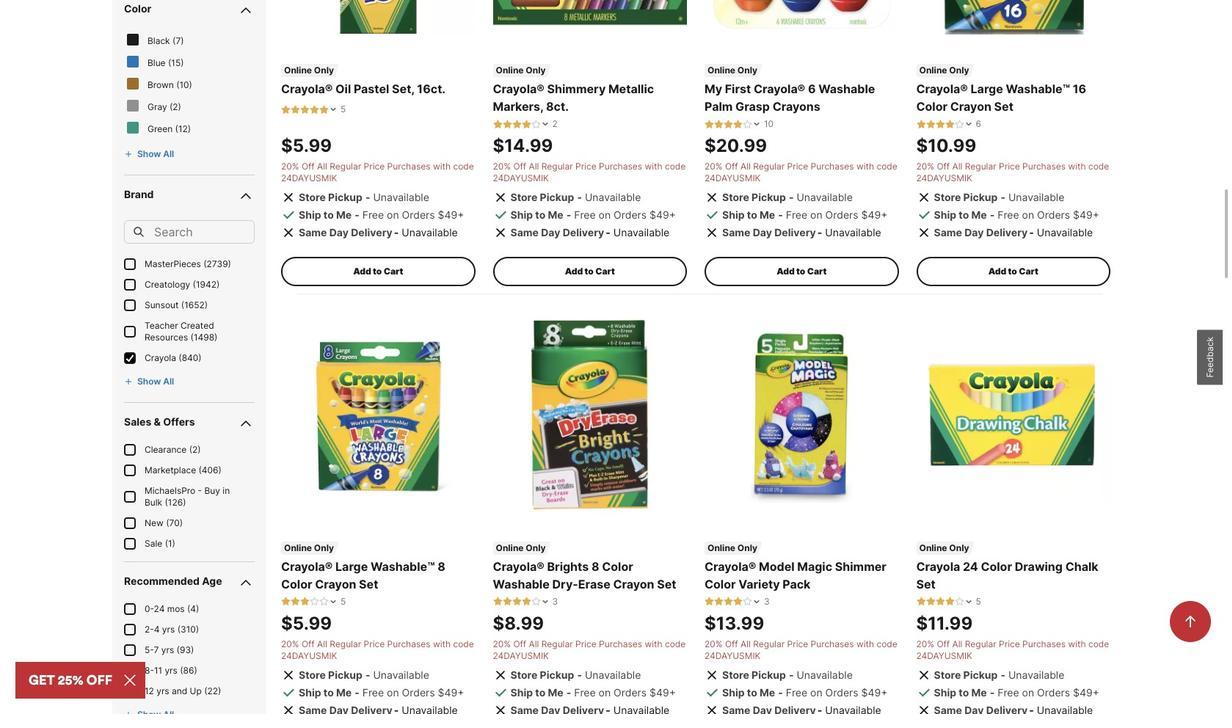 Task type: vqa. For each thing, say whether or not it's contained in the screenshot.
the leftmost WASHABLE™
yes



Task type: describe. For each thing, give the bounding box(es) containing it.
created
[[181, 320, 214, 331]]

same day delivery - unavailable for $20.99
[[723, 226, 882, 239]]

pickup for crayola® brights 8 color washable dry-erase crayon set
[[540, 669, 575, 681]]

color inside crayola® large washable™ 16 color crayon set
[[917, 99, 948, 114]]

24 for crayola
[[963, 559, 979, 574]]

5-
[[145, 645, 154, 656]]

price for color
[[576, 639, 597, 650]]

(1942)
[[193, 279, 220, 290]]

add to cart button for $5.99
[[281, 257, 475, 287]]

purchases for crayola® large washable™ 16 color crayon set
[[1023, 161, 1066, 172]]

free for markers,
[[574, 209, 596, 221]]

24dayusmik for crayola® model magic shimmer color variety pack
[[705, 650, 761, 661]]

color inside crayola® large washable™ 8 color crayon set
[[281, 577, 313, 592]]

variety
[[739, 577, 780, 592]]

crayola&#xae; large washable&#x2122; 8 color crayon set image
[[281, 318, 475, 512]]

shimmer
[[836, 559, 887, 574]]

8ct.
[[546, 99, 569, 114]]

only for crayola® model magic shimmer color variety pack
[[738, 542, 758, 553]]

(310)
[[177, 624, 199, 635]]

24dayusmik for crayola® shimmery metallic markers, 8ct.
[[493, 173, 549, 184]]

24dayusmik for my first crayola® 6 washable palm grasp crayons
[[705, 173, 761, 184]]

ship to me - free on orders $49+ for color
[[511, 686, 676, 699]]

24dayusmik for crayola® brights 8 color washable dry-erase crayon set
[[493, 650, 549, 661]]

store pickup - unavailable for color
[[511, 669, 641, 681]]

20% for crayola® large washable™ 16 color crayon set
[[917, 161, 935, 172]]

) for green ( 12 )
[[188, 123, 191, 134]]

offers
[[163, 415, 195, 428]]

add to cart button for $20.99
[[705, 257, 899, 287]]

(2739)
[[204, 258, 231, 269]]

cart for $5.99
[[384, 266, 403, 277]]

ship for crayola® large washable™ 8 color crayon set
[[299, 686, 321, 699]]

and
[[172, 686, 187, 697]]

magic
[[798, 559, 833, 574]]

crayola® shimmery metallic markers, 8ct. link
[[493, 80, 687, 115]]

ship for crayola® large washable™ 16 color crayon set
[[934, 209, 957, 221]]

(86)
[[180, 665, 197, 676]]

same day delivery - unavailable for $10.99
[[934, 226, 1094, 239]]

24dayusmik for crayola 24 color drawing chalk set
[[917, 650, 973, 661]]

(22)
[[204, 686, 221, 697]]

on for crayola® large washable™ 8 color crayon set
[[387, 686, 399, 699]]

on for my first crayola® 6 washable palm grasp crayons
[[811, 209, 823, 221]]

buy
[[205, 485, 220, 496]]

(4)
[[187, 603, 199, 614]]

my
[[705, 82, 723, 96]]

orders for my first crayola® 6 washable palm grasp crayons
[[826, 209, 859, 221]]

sunsout
[[145, 299, 179, 310]]

8-11 yrs (86)
[[145, 665, 197, 676]]

0 horizontal spatial 10
[[180, 79, 189, 90]]

price for set,
[[364, 161, 385, 172]]

recommended
[[124, 575, 200, 587]]

all for my first crayola® 6 washable palm grasp crayons
[[741, 161, 751, 172]]

crayola® large washable™ 16 color crayon set link
[[917, 80, 1111, 115]]

drawing
[[1015, 559, 1063, 574]]

24 for 0-
[[154, 603, 165, 614]]

age
[[202, 575, 222, 587]]

ship for my first crayola® 6 washable palm grasp crayons
[[723, 209, 745, 221]]

orders for crayola® large washable™ 8 color crayon set
[[402, 686, 435, 699]]

recommended age
[[124, 575, 222, 587]]

first
[[725, 82, 751, 96]]

0-
[[145, 603, 154, 614]]

crayola 24 color drawing chalk set link
[[917, 558, 1111, 593]]

10 button
[[705, 118, 774, 130]]

all for crayola® large washable™ 8 color crayon set
[[317, 639, 327, 650]]

crayola® large washable™ 8 color crayon set link
[[281, 558, 475, 593]]

20% for crayola® brights 8 color washable dry-erase crayon set
[[493, 639, 511, 650]]

(1652)
[[181, 299, 208, 310]]

crayola® for crayola® oil pastel set, 16ct.
[[281, 82, 333, 96]]

$49+ for my first crayola® 6 washable palm grasp crayons
[[862, 209, 888, 221]]

me for crayola® brights 8 color washable dry-erase crayon set
[[548, 686, 564, 699]]

3 button for $8.99
[[493, 596, 558, 608]]

regular for crayola® oil pastel set, 16ct.
[[330, 161, 361, 172]]

crayola (840)
[[145, 352, 202, 363]]

5 button
[[281, 104, 346, 115]]

clearance
[[145, 444, 187, 455]]

clearance (2)
[[145, 444, 201, 455]]

(2)
[[189, 444, 201, 455]]

michaelspro - buy in bulk (126)
[[145, 485, 230, 508]]

online only for crayola 24 color drawing chalk set
[[920, 542, 970, 553]]

crayola&#xae; brights 8 color washable dry-erase crayon set image
[[493, 318, 687, 512]]

creatology (1942)
[[145, 279, 220, 290]]

gray ( 2 )
[[148, 101, 181, 112]]

only for my first crayola® 6 washable palm grasp crayons
[[738, 65, 758, 76]]

yrs for 11
[[165, 665, 178, 676]]

large for $10.99
[[971, 82, 1004, 96]]

(840)
[[179, 352, 202, 363]]

online only for crayola® large washable™ 16 color crayon set
[[920, 65, 970, 76]]

yrs for 4
[[162, 624, 175, 635]]

5 button for $5.99
[[281, 596, 346, 608]]

chalk
[[1066, 559, 1099, 574]]

store for crayola® oil pastel set, 16ct.
[[299, 191, 326, 204]]

1 horizontal spatial 7
[[176, 35, 181, 46]]

16ct.
[[417, 82, 446, 96]]

$5.99 for crayola® oil pastel set, 16ct.
[[281, 135, 332, 157]]

regular for crayola® large washable™ 16 color crayon set
[[965, 161, 997, 172]]

pickup for crayola® large washable™ 8 color crayon set
[[328, 669, 363, 681]]

$49+ for crayola® model magic shimmer color variety pack
[[862, 686, 888, 699]]

(1)
[[165, 538, 175, 549]]

$8.99
[[493, 613, 544, 634]]

day for $20.99
[[753, 226, 772, 239]]

only for crayola® oil pastel set, 16ct.
[[314, 65, 334, 76]]

set inside crayola® brights 8 color washable dry-erase crayon set
[[657, 577, 677, 592]]

store pickup - unavailable for shimmer
[[723, 669, 853, 681]]

6 dialog
[[917, 118, 982, 130]]

8-
[[145, 665, 154, 676]]

free for color
[[574, 686, 596, 699]]

$49+ for crayola® brights 8 color washable dry-erase crayon set
[[650, 686, 676, 699]]

crayola® brights 8 color washable dry-erase crayon set link
[[493, 558, 687, 593]]

6 inside my first crayola® 6 washable palm grasp crayons
[[808, 82, 816, 96]]

orders for crayola® oil pastel set, 16ct.
[[402, 209, 435, 221]]

5 dialog for large
[[281, 596, 346, 608]]

price for 16
[[999, 161, 1020, 172]]

bulk
[[145, 497, 162, 508]]

1 vertical spatial 12
[[145, 686, 154, 697]]

crayola® for crayola® large washable™ 16 color crayon set
[[917, 82, 968, 96]]

crayons
[[773, 99, 821, 114]]

5 for 24
[[976, 596, 982, 607]]

24dayusmik for crayola® large washable™ 16 color crayon set
[[917, 173, 973, 184]]

10 dialog
[[705, 118, 774, 130]]

$49+ for crayola® large washable™ 16 color crayon set
[[1074, 209, 1100, 221]]

price for shimmer
[[788, 639, 809, 650]]

delivery for $5.99
[[351, 226, 393, 239]]

sale
[[145, 538, 162, 549]]

ship to me - free on orders $49+ for shimmer
[[723, 686, 888, 699]]

2 button
[[493, 118, 558, 130]]

6 inside dialog
[[976, 118, 982, 129]]

with for crayola® shimmery metallic markers, 8ct.
[[645, 161, 663, 172]]

dry-
[[553, 577, 579, 592]]

$49+ for crayola® shimmery metallic markers, 8ct.
[[650, 209, 676, 221]]

2-
[[145, 624, 154, 635]]

8 inside crayola® large washable™ 8 color crayon set
[[438, 559, 446, 574]]

sales
[[124, 415, 152, 428]]

$20.99 20% off all regular price purchases with code 24dayusmik
[[705, 135, 898, 184]]

$10.99
[[917, 135, 977, 157]]

crayola® oil pastel set, 16ct.
[[281, 82, 446, 96]]

store for crayola® brights 8 color washable dry-erase crayon set
[[511, 669, 538, 681]]

16
[[1073, 82, 1087, 96]]

crayola 24 color drawing chalk set
[[917, 559, 1099, 592]]

blue
[[148, 57, 166, 68]]

add to cart for $5.99
[[353, 266, 403, 277]]

green
[[148, 123, 173, 134]]

free for 16
[[998, 209, 1020, 221]]

on for crayola® brights 8 color washable dry-erase crayon set
[[599, 686, 611, 699]]

1 vertical spatial 7
[[154, 645, 159, 656]]

sales & offers
[[124, 415, 195, 428]]

5 button for $11.99
[[917, 596, 982, 608]]

my first crayola® 6 washable palm grasp crayons
[[705, 82, 876, 114]]

brights
[[547, 559, 589, 574]]

store for crayola® large washable™ 8 color crayon set
[[299, 669, 326, 681]]

marketplace (406)
[[145, 465, 222, 476]]

(406)
[[199, 465, 222, 476]]

cart for $20.99
[[808, 266, 827, 277]]

michaelspro
[[145, 485, 196, 496]]

black ( 7 )
[[148, 35, 184, 46]]

delivery for $20.99
[[775, 226, 816, 239]]

$11.99 20% off all regular price purchases with code 24dayusmik
[[917, 613, 1110, 661]]

online only for my first crayola® 6 washable palm grasp crayons
[[708, 65, 758, 76]]

crayola 24 color drawing chalk set image
[[917, 318, 1111, 512]]

gray
[[148, 101, 167, 112]]

all for crayola 24 color drawing chalk set
[[953, 639, 963, 650]]

pickup for crayola® model magic shimmer color variety pack
[[752, 669, 786, 681]]

(93)
[[177, 645, 194, 656]]

add to cart button for $14.99
[[493, 257, 687, 287]]

crayola® for crayola® large washable™ 8 color crayon set
[[281, 559, 333, 574]]

oil
[[336, 82, 351, 96]]

2 dialog
[[493, 118, 558, 130]]

$8.99 20% off all regular price purchases with code 24dayusmik
[[493, 613, 686, 661]]

add for $14.99
[[565, 266, 583, 277]]

online for crayola® large washable™ 16 color crayon set
[[920, 65, 948, 76]]

blue ( 15 )
[[148, 57, 184, 68]]



Task type: locate. For each thing, give the bounding box(es) containing it.
masterpieces
[[145, 258, 201, 269]]

online only for crayola® model magic shimmer color variety pack
[[708, 542, 758, 553]]

regular down 5 dropdown button
[[330, 161, 361, 172]]

cart for $14.99
[[596, 266, 615, 277]]

3 same from the left
[[723, 226, 751, 239]]

washable up crayons
[[819, 82, 876, 96]]

code inside $13.99 20% off all regular price purchases with code 24dayusmik
[[877, 639, 898, 650]]

1 horizontal spatial 8
[[592, 559, 600, 574]]

regular for crayola® model magic shimmer color variety pack
[[754, 639, 785, 650]]

0 vertical spatial show
[[137, 148, 161, 159]]

grasp
[[736, 99, 770, 114]]

10 down the 15
[[180, 79, 189, 90]]

4 add from the left
[[989, 266, 1007, 277]]

) up brown ( 10 )
[[181, 57, 184, 68]]

$5.99 20% off all regular price purchases with code 24dayusmik for washable™
[[281, 613, 474, 661]]

with inside $13.99 20% off all regular price purchases with code 24dayusmik
[[857, 639, 875, 650]]

all inside $20.99 20% off all regular price purchases with code 24dayusmik
[[741, 161, 751, 172]]

20% inside "$14.99 20% off all regular price purchases with code 24dayusmik"
[[493, 161, 511, 172]]

delivery for $14.99
[[563, 226, 605, 239]]

2 $5.99 20% off all regular price purchases with code 24dayusmik from the top
[[281, 613, 474, 661]]

washable for $8.99
[[493, 577, 550, 592]]

regular down $13.99
[[754, 639, 785, 650]]

regular down $20.99
[[754, 161, 785, 172]]

masterpieces (2739)
[[145, 258, 231, 269]]

regular for crayola 24 color drawing chalk set
[[965, 639, 997, 650]]

regular down $14.99
[[542, 161, 573, 172]]

20% inside $13.99 20% off all regular price purchases with code 24dayusmik
[[705, 639, 723, 650]]

0 vertical spatial 6
[[808, 82, 816, 96]]

washable™ for $5.99
[[371, 559, 435, 574]]

11
[[154, 665, 162, 676]]

5 down crayola® large washable™ 8 color crayon set
[[341, 596, 346, 607]]

only up markers,
[[526, 65, 546, 76]]

with for my first crayola® 6 washable palm grasp crayons
[[857, 161, 875, 172]]

1 show all button from the top
[[124, 148, 174, 160]]

free for shimmer
[[786, 686, 808, 699]]

off inside $20.99 20% off all regular price purchases with code 24dayusmik
[[725, 161, 739, 172]]

all inside $8.99 20% off all regular price purchases with code 24dayusmik
[[529, 639, 539, 650]]

off for crayola® model magic shimmer color variety pack
[[725, 639, 739, 650]]

( right green at left
[[175, 123, 178, 134]]

0 horizontal spatial large
[[336, 559, 368, 574]]

brown ( 10 )
[[148, 79, 192, 90]]

resources
[[145, 332, 188, 343]]

0 horizontal spatial washable
[[493, 577, 550, 592]]

price inside $10.99 20% off all regular price purchases with code 24dayusmik
[[999, 161, 1020, 172]]

1 vertical spatial crayola
[[917, 559, 961, 574]]

0 vertical spatial large
[[971, 82, 1004, 96]]

crayola® model magic shimmer color variety pack link
[[705, 558, 899, 593]]

online only up crayola® large washable™ 8 color crayon set
[[284, 542, 334, 553]]

0 horizontal spatial 3 dialog
[[493, 596, 558, 608]]

online only up crayola® brights 8 color washable dry-erase crayon set in the bottom of the page
[[496, 542, 546, 553]]

crayola&#xae; model magic shimmer color variety pack image
[[705, 318, 899, 512]]

2 down the 8ct.
[[553, 118, 558, 129]]

0 horizontal spatial 24
[[154, 603, 165, 614]]

1 3 from the left
[[553, 596, 558, 607]]

0 horizontal spatial 5 button
[[281, 596, 346, 608]]

pickup for crayola® large washable™ 16 color crayon set
[[964, 191, 998, 204]]

0 vertical spatial $5.99
[[281, 135, 332, 157]]

online only up the crayola 24 color drawing chalk set
[[920, 542, 970, 553]]

only up crayola® large washable™ 16 color crayon set
[[950, 65, 970, 76]]

2 add from the left
[[565, 266, 583, 277]]

1 vertical spatial show all
[[137, 376, 174, 387]]

$49+ for crayola® oil pastel set, 16ct.
[[438, 209, 464, 221]]

off inside $8.99 20% off all regular price purchases with code 24dayusmik
[[514, 639, 527, 650]]

purchases inside $11.99 20% off all regular price purchases with code 24dayusmik
[[1023, 639, 1066, 650]]

3 add to cart button from the left
[[705, 257, 899, 287]]

) for black ( 7 )
[[181, 35, 184, 46]]

5 dialog for oil
[[281, 104, 346, 115]]

0 horizontal spatial crayon
[[315, 577, 356, 592]]

crayon inside crayola® large washable™ 16 color crayon set
[[951, 99, 992, 114]]

1 horizontal spatial 12
[[178, 123, 188, 134]]

show down crayola (840)
[[137, 376, 161, 387]]

online
[[284, 65, 312, 76], [496, 65, 524, 76], [708, 65, 736, 76], [920, 65, 948, 76], [284, 542, 312, 553], [496, 542, 524, 553], [708, 542, 736, 553], [920, 542, 948, 553]]

code inside $11.99 20% off all regular price purchases with code 24dayusmik
[[1089, 639, 1110, 650]]

3 down variety
[[764, 596, 770, 607]]

0 horizontal spatial 8
[[438, 559, 446, 574]]

2 3 dialog from the left
[[705, 596, 770, 608]]

2-4 yrs (310)
[[145, 624, 199, 635]]

4 day from the left
[[965, 226, 984, 239]]

24dayusmik inside $8.99 20% off all regular price purchases with code 24dayusmik
[[493, 650, 549, 661]]

1 vertical spatial $5.99 20% off all regular price purchases with code 24dayusmik
[[281, 613, 474, 661]]

1 show from the top
[[137, 148, 161, 159]]

$5.99 20% off all regular price purchases with code 24dayusmik down the crayola® large washable™ 8 color crayon set "link"
[[281, 613, 474, 661]]

1 same day delivery - unavailable from the left
[[299, 226, 458, 239]]

5 button up $11.99
[[917, 596, 982, 608]]

2 right gray
[[173, 101, 178, 112]]

regular for my first crayola® 6 washable palm grasp crayons
[[754, 161, 785, 172]]

same day delivery - unavailable for $14.99
[[511, 226, 670, 239]]

only up first
[[738, 65, 758, 76]]

online only up 6 popup button
[[920, 65, 970, 76]]

12
[[178, 123, 188, 134], [145, 686, 154, 697]]

1 vertical spatial show
[[137, 376, 161, 387]]

large
[[971, 82, 1004, 96], [336, 559, 368, 574]]

show all for color
[[137, 148, 174, 159]]

regular inside $8.99 20% off all regular price purchases with code 24dayusmik
[[542, 639, 573, 650]]

1 horizontal spatial crayon
[[613, 577, 655, 592]]

2 inside '2' 'dialog'
[[553, 118, 558, 129]]

crayola®
[[281, 82, 333, 96], [493, 82, 545, 96], [754, 82, 806, 96], [917, 82, 968, 96], [281, 559, 333, 574], [493, 559, 545, 574], [705, 559, 757, 574]]

8
[[438, 559, 446, 574], [592, 559, 600, 574]]

ship to me - free on orders $49+ for markers,
[[511, 209, 676, 221]]

purchases inside $10.99 20% off all regular price purchases with code 24dayusmik
[[1023, 161, 1066, 172]]

crayola inside the crayola 24 color drawing chalk set
[[917, 559, 961, 574]]

yrs left (93)
[[161, 645, 174, 656]]

purchases inside $13.99 20% off all regular price purchases with code 24dayusmik
[[811, 639, 854, 650]]

5 inside 5 dropdown button
[[341, 104, 346, 115]]

5 button down crayola® large washable™ 8 color crayon set
[[281, 596, 346, 608]]

0 horizontal spatial crayola
[[145, 352, 176, 363]]

1 vertical spatial show all button
[[124, 376, 174, 388]]

large inside crayola® large washable™ 8 color crayon set
[[336, 559, 368, 574]]

tabler image
[[291, 105, 300, 114], [310, 105, 319, 114], [493, 119, 503, 129], [531, 119, 541, 129], [705, 119, 715, 129], [743, 119, 753, 129], [926, 119, 936, 129], [945, 119, 955, 129], [124, 150, 133, 158], [281, 597, 291, 607], [319, 597, 329, 607], [503, 597, 512, 607], [522, 597, 531, 607], [705, 597, 715, 607], [734, 597, 743, 607], [743, 597, 753, 607], [926, 597, 936, 607], [955, 597, 965, 607]]

online only up 5 dropdown button
[[284, 65, 334, 76]]

$11.99
[[917, 613, 973, 634]]

ship for crayola® model magic shimmer color variety pack
[[723, 686, 745, 699]]

regular down crayola® large washable™ 8 color crayon set
[[330, 639, 361, 650]]

day for $10.99
[[965, 226, 984, 239]]

code for crayola® brights 8 color washable dry-erase crayon set
[[665, 639, 686, 650]]

add to cart
[[353, 266, 403, 277], [565, 266, 615, 277], [777, 266, 827, 277], [989, 266, 1039, 277]]

4 same from the left
[[934, 226, 963, 239]]

6 up crayons
[[808, 82, 816, 96]]

code for my first crayola® 6 washable palm grasp crayons
[[877, 161, 898, 172]]

off inside $10.99 20% off all regular price purchases with code 24dayusmik
[[937, 161, 950, 172]]

2 8 from the left
[[592, 559, 600, 574]]

brown
[[148, 79, 174, 90]]

with
[[433, 161, 451, 172], [645, 161, 663, 172], [857, 161, 875, 172], [1069, 161, 1087, 172], [433, 639, 451, 650], [645, 639, 663, 650], [857, 639, 875, 650], [1069, 639, 1087, 650]]

in
[[223, 485, 230, 496]]

sunsout (1652)
[[145, 299, 208, 310]]

1 delivery from the left
[[351, 226, 393, 239]]

online only for crayola® shimmery metallic markers, 8ct.
[[496, 65, 546, 76]]

1 vertical spatial 10
[[764, 118, 774, 129]]

online only for crayola® brights 8 color washable dry-erase crayon set
[[496, 542, 546, 553]]

3 add from the left
[[777, 266, 795, 277]]

only up variety
[[738, 542, 758, 553]]

1 vertical spatial large
[[336, 559, 368, 574]]

with inside $8.99 20% off all regular price purchases with code 24dayusmik
[[645, 639, 663, 650]]

3 cart from the left
[[808, 266, 827, 277]]

20% for crayola 24 color drawing chalk set
[[917, 639, 935, 650]]

$49+ for crayola 24 color drawing chalk set
[[1074, 686, 1100, 699]]

10
[[180, 79, 189, 90], [764, 118, 774, 129]]

regular inside $20.99 20% off all regular price purchases with code 24dayusmik
[[754, 161, 785, 172]]

pickup for crayola® oil pastel set, 16ct.
[[328, 191, 363, 204]]

crayola up $11.99
[[917, 559, 961, 574]]

orders for crayola® model magic shimmer color variety pack
[[826, 686, 859, 699]]

(1498)
[[191, 332, 218, 343]]

orders
[[402, 209, 435, 221], [614, 209, 647, 221], [826, 209, 859, 221], [1038, 209, 1071, 221], [402, 686, 435, 699], [614, 686, 647, 699], [826, 686, 859, 699], [1038, 686, 1071, 699]]

0 vertical spatial $5.99 20% off all regular price purchases with code 24dayusmik
[[281, 135, 474, 184]]

20% inside $10.99 20% off all regular price purchases with code 24dayusmik
[[917, 161, 935, 172]]

tabler image
[[281, 105, 291, 114], [300, 105, 310, 114], [319, 105, 329, 114], [503, 119, 512, 129], [512, 119, 522, 129], [522, 119, 531, 129], [715, 119, 724, 129], [724, 119, 734, 129], [734, 119, 743, 129], [917, 119, 926, 129], [936, 119, 945, 129], [955, 119, 965, 129], [124, 377, 133, 386], [291, 597, 300, 607], [300, 597, 310, 607], [310, 597, 319, 607], [493, 597, 503, 607], [512, 597, 522, 607], [531, 597, 541, 607], [715, 597, 724, 607], [724, 597, 734, 607], [917, 597, 926, 607], [936, 597, 945, 607], [945, 597, 955, 607], [124, 711, 133, 715]]

on
[[387, 209, 399, 221], [599, 209, 611, 221], [811, 209, 823, 221], [1023, 209, 1035, 221], [387, 686, 399, 699], [599, 686, 611, 699], [811, 686, 823, 699], [1023, 686, 1035, 699]]

crayon inside crayola® large washable™ 8 color crayon set
[[315, 577, 356, 592]]

off inside "$14.99 20% off all regular price purchases with code 24dayusmik"
[[514, 161, 527, 172]]

0 horizontal spatial 2
[[173, 101, 178, 112]]

day for $14.99
[[541, 226, 561, 239]]

show all down crayola (840)
[[137, 376, 174, 387]]

price inside $20.99 20% off all regular price purchases with code 24dayusmik
[[788, 161, 809, 172]]

3 dialog
[[493, 596, 558, 608], [705, 596, 770, 608]]

( right gray
[[170, 101, 173, 112]]

regular down the $10.99
[[965, 161, 997, 172]]

online only
[[284, 65, 334, 76], [496, 65, 546, 76], [708, 65, 758, 76], [920, 65, 970, 76], [284, 542, 334, 553], [496, 542, 546, 553], [708, 542, 758, 553], [920, 542, 970, 553]]

$5.99 20% off all regular price purchases with code 24dayusmik
[[281, 135, 474, 184], [281, 613, 474, 661]]

24 up $11.99
[[963, 559, 979, 574]]

set inside crayola® large washable™ 16 color crayon set
[[995, 99, 1014, 114]]

with inside $10.99 20% off all regular price purchases with code 24dayusmik
[[1069, 161, 1087, 172]]

1 $5.99 from the top
[[281, 135, 332, 157]]

5
[[341, 104, 346, 115], [341, 596, 346, 607], [976, 596, 982, 607]]

price
[[364, 161, 385, 172], [576, 161, 597, 172], [788, 161, 809, 172], [999, 161, 1020, 172], [364, 639, 385, 650], [576, 639, 597, 650], [788, 639, 809, 650], [999, 639, 1020, 650]]

color
[[124, 2, 151, 14], [917, 99, 948, 114], [602, 559, 634, 574], [981, 559, 1013, 574], [281, 577, 313, 592], [705, 577, 736, 592]]

erase
[[578, 577, 611, 592]]

price inside $11.99 20% off all regular price purchases with code 24dayusmik
[[999, 639, 1020, 650]]

teacher created resources (1498)
[[145, 320, 218, 343]]

0 horizontal spatial 3 button
[[493, 596, 558, 608]]

1 horizontal spatial 2
[[553, 118, 558, 129]]

0 horizontal spatial 6
[[808, 82, 816, 96]]

1 horizontal spatial 3
[[764, 596, 770, 607]]

1 horizontal spatial washable
[[819, 82, 876, 96]]

$13.99 20% off all regular price purchases with code 24dayusmik
[[705, 613, 898, 661]]

pickup
[[328, 191, 363, 204], [540, 191, 575, 204], [752, 191, 786, 204], [964, 191, 998, 204], [328, 669, 363, 681], [540, 669, 575, 681], [752, 669, 786, 681], [964, 669, 998, 681]]

black
[[148, 35, 170, 46]]

3 dialog up $13.99
[[705, 596, 770, 608]]

yrs right 4
[[162, 624, 175, 635]]

1 cart from the left
[[384, 266, 403, 277]]

$5.99 20% off all regular price purchases with code 24dayusmik down crayola® oil pastel set, 16ct. link at top
[[281, 135, 474, 184]]

0 vertical spatial 10
[[180, 79, 189, 90]]

regular down $11.99
[[965, 639, 997, 650]]

only for crayola® large washable™ 16 color crayon set
[[950, 65, 970, 76]]

off for crayola 24 color drawing chalk set
[[937, 639, 950, 650]]

7 down 4
[[154, 645, 159, 656]]

20%
[[281, 161, 299, 172], [493, 161, 511, 172], [705, 161, 723, 172], [917, 161, 935, 172], [281, 639, 299, 650], [493, 639, 511, 650], [705, 639, 723, 650], [917, 639, 935, 650]]

regular inside $13.99 20% off all regular price purchases with code 24dayusmik
[[754, 639, 785, 650]]

1 horizontal spatial crayola
[[917, 559, 961, 574]]

only up crayola® large washable™ 8 color crayon set
[[314, 542, 334, 553]]

yrs right 11
[[165, 665, 178, 676]]

24dayusmik inside $11.99 20% off all regular price purchases with code 24dayusmik
[[917, 650, 973, 661]]

ship to me - free on orders $49+ for 6
[[723, 209, 888, 221]]

only for crayola® shimmery metallic markers, 8ct.
[[526, 65, 546, 76]]

&
[[154, 415, 161, 428]]

online only up markers,
[[496, 65, 546, 76]]

off for crayola® large washable™ 8 color crayon set
[[302, 639, 315, 650]]

code inside "$14.99 20% off all regular price purchases with code 24dayusmik"
[[665, 161, 686, 172]]

model
[[759, 559, 795, 574]]

8 inside crayola® brights 8 color washable dry-erase crayon set
[[592, 559, 600, 574]]

me for crayola® oil pastel set, 16ct.
[[336, 209, 352, 221]]

ship for crayola® shimmery metallic markers, 8ct.
[[511, 209, 533, 221]]

mos
[[167, 603, 185, 614]]

store for crayola® model magic shimmer color variety pack
[[723, 669, 750, 681]]

1 vertical spatial $5.99
[[281, 613, 332, 634]]

show down green at left
[[137, 148, 161, 159]]

3 down dry-
[[553, 596, 558, 607]]

with for crayola® brights 8 color washable dry-erase crayon set
[[645, 639, 663, 650]]

crayola® large washable™ 8 color crayon set
[[281, 559, 446, 592]]

show all button down green at left
[[124, 148, 174, 160]]

(
[[173, 35, 176, 46], [168, 57, 171, 68], [176, 79, 180, 90], [170, 101, 173, 112], [175, 123, 178, 134]]

washable™ inside crayola® large washable™ 16 color crayon set
[[1006, 82, 1071, 96]]

marketplace
[[145, 465, 196, 476]]

purchases for crayola® shimmery metallic markers, 8ct.
[[599, 161, 643, 172]]

2 3 from the left
[[764, 596, 770, 607]]

crayola® inside crayola® large washable™ 8 color crayon set
[[281, 559, 333, 574]]

markers,
[[493, 99, 544, 114]]

ship to me - free on orders $49+ for 8
[[299, 686, 464, 699]]

10 inside dialog
[[764, 118, 774, 129]]

0 vertical spatial 24
[[963, 559, 979, 574]]

24dayusmik inside $20.99 20% off all regular price purchases with code 24dayusmik
[[705, 173, 761, 184]]

) right gray
[[178, 101, 181, 112]]

only up 5 dropdown button
[[314, 65, 334, 76]]

purchases inside $8.99 20% off all regular price purchases with code 24dayusmik
[[599, 639, 643, 650]]

set inside the crayola 24 color drawing chalk set
[[917, 577, 936, 592]]

1 show all from the top
[[137, 148, 174, 159]]

crayola® inside crayola® large washable™ 16 color crayon set
[[917, 82, 968, 96]]

my first crayola® 6 washable palm grasp crayons link
[[705, 80, 899, 115]]

free for 8
[[363, 686, 384, 699]]

24dayusmik
[[281, 173, 337, 184], [493, 173, 549, 184], [705, 173, 761, 184], [917, 173, 973, 184], [281, 650, 337, 661], [493, 650, 549, 661], [705, 650, 761, 661], [917, 650, 973, 661]]

2 same day delivery - unavailable from the left
[[511, 226, 670, 239]]

me for crayola 24 color drawing chalk set
[[972, 686, 987, 699]]

set
[[995, 99, 1014, 114], [359, 577, 378, 592], [657, 577, 677, 592], [917, 577, 936, 592]]

$10.99 20% off all regular price purchases with code 24dayusmik
[[917, 135, 1110, 184]]

1 add to cart from the left
[[353, 266, 403, 277]]

3 dialog up "$8.99"
[[493, 596, 558, 608]]

1 add to cart button from the left
[[281, 257, 475, 287]]

4 cart from the left
[[1019, 266, 1039, 277]]

2 5 button from the left
[[917, 596, 982, 608]]

crayola
[[145, 352, 176, 363], [917, 559, 961, 574]]

4 add to cart button from the left
[[917, 257, 1111, 287]]

crayola down the resources
[[145, 352, 176, 363]]

2 $5.99 from the top
[[281, 613, 332, 634]]

store for crayola 24 color drawing chalk set
[[934, 669, 962, 681]]

regular inside $11.99 20% off all regular price purchases with code 24dayusmik
[[965, 639, 997, 650]]

same day delivery - unavailable for $5.99
[[299, 226, 458, 239]]

crayon inside crayola® brights 8 color washable dry-erase crayon set
[[613, 577, 655, 592]]

washable
[[819, 82, 876, 96], [493, 577, 550, 592]]

( for 10
[[176, 79, 180, 90]]

12 yrs and up (22)
[[145, 686, 221, 697]]

only up the crayola 24 color drawing chalk set
[[950, 542, 970, 553]]

all inside $11.99 20% off all regular price purchases with code 24dayusmik
[[953, 639, 963, 650]]

2 day from the left
[[541, 226, 561, 239]]

2
[[173, 101, 178, 112], [553, 118, 558, 129]]

color inside the crayola 24 color drawing chalk set
[[981, 559, 1013, 574]]

color inside crayola® brights 8 color washable dry-erase crayon set
[[602, 559, 634, 574]]

all
[[163, 148, 174, 159], [317, 161, 327, 172], [529, 161, 539, 172], [741, 161, 751, 172], [953, 161, 963, 172], [163, 376, 174, 387], [317, 639, 327, 650], [529, 639, 539, 650], [741, 639, 751, 650], [953, 639, 963, 650]]

20% inside $8.99 20% off all regular price purchases with code 24dayusmik
[[493, 639, 511, 650]]

0 vertical spatial show all button
[[124, 148, 174, 160]]

1 vertical spatial 6
[[976, 118, 982, 129]]

0 vertical spatial washable™
[[1006, 82, 1071, 96]]

ship for crayola® brights 8 color washable dry-erase crayon set
[[511, 686, 533, 699]]

2 cart from the left
[[596, 266, 615, 277]]

ship to me - free on orders $49+
[[299, 209, 464, 221], [511, 209, 676, 221], [723, 209, 888, 221], [934, 209, 1100, 221], [299, 686, 464, 699], [511, 686, 676, 699], [723, 686, 888, 699], [934, 686, 1100, 699]]

me for crayola® shimmery metallic markers, 8ct.
[[548, 209, 564, 221]]

green ( 12 )
[[148, 123, 191, 134]]

crayola® shimmery metallic markers, 8ct.
[[493, 82, 654, 114]]

1 horizontal spatial 5 button
[[917, 596, 982, 608]]

code inside $20.99 20% off all regular price purchases with code 24dayusmik
[[877, 161, 898, 172]]

code inside $10.99 20% off all regular price purchases with code 24dayusmik
[[1089, 161, 1110, 172]]

washable™ inside crayola® large washable™ 8 color crayon set
[[371, 559, 435, 574]]

add for $10.99
[[989, 266, 1007, 277]]

1 vertical spatial 2
[[553, 118, 558, 129]]

24dayusmik inside $13.99 20% off all regular price purchases with code 24dayusmik
[[705, 650, 761, 661]]

1 horizontal spatial 24
[[963, 559, 979, 574]]

ship for crayola® oil pastel set, 16ct.
[[299, 209, 321, 221]]

2 add to cart button from the left
[[493, 257, 687, 287]]

online for crayola® oil pastel set, 16ct.
[[284, 65, 312, 76]]

) for gray ( 2 )
[[178, 101, 181, 112]]

0 horizontal spatial washable™
[[371, 559, 435, 574]]

all for crayola® shimmery metallic markers, 8ct.
[[529, 161, 539, 172]]

add to cart button for $10.99
[[917, 257, 1111, 287]]

orders for crayola 24 color drawing chalk set
[[1038, 686, 1071, 699]]

5 button
[[281, 596, 346, 608], [917, 596, 982, 608]]

)
[[181, 35, 184, 46], [181, 57, 184, 68], [189, 79, 192, 90], [178, 101, 181, 112], [188, 123, 191, 134]]

purchases inside "$14.99 20% off all regular price purchases with code 24dayusmik"
[[599, 161, 643, 172]]

price inside $8.99 20% off all regular price purchases with code 24dayusmik
[[576, 639, 597, 650]]

all for crayola® brights 8 color washable dry-erase crayon set
[[529, 639, 539, 650]]

orders for crayola® large washable™ 16 color crayon set
[[1038, 209, 1071, 221]]

1 vertical spatial 24
[[154, 603, 165, 614]]

4 same day delivery - unavailable from the left
[[934, 226, 1094, 239]]

store for my first crayola® 6 washable palm grasp crayons
[[723, 191, 750, 204]]

price inside "$14.99 20% off all regular price purchases with code 24dayusmik"
[[576, 161, 597, 172]]

( right the brown
[[176, 79, 180, 90]]

4 delivery from the left
[[987, 226, 1028, 239]]

tabler image inside show all button
[[124, 377, 133, 386]]

- inside michaelspro - buy in bulk (126)
[[198, 485, 202, 496]]

crayola® model magic shimmer color variety pack
[[705, 559, 887, 592]]

pastel
[[354, 82, 389, 96]]

6 button
[[917, 118, 982, 130]]

online for crayola® model magic shimmer color variety pack
[[708, 542, 736, 553]]

0 vertical spatial show all
[[137, 148, 174, 159]]

crayola® brights 8 color washable dry-erase crayon set
[[493, 559, 677, 592]]

purchases
[[387, 161, 431, 172], [599, 161, 643, 172], [811, 161, 854, 172], [1023, 161, 1066, 172], [387, 639, 431, 650], [599, 639, 643, 650], [811, 639, 854, 650], [1023, 639, 1066, 650]]

washable inside crayola® brights 8 color washable dry-erase crayon set
[[493, 577, 550, 592]]

0 vertical spatial washable
[[819, 82, 876, 96]]

2 add to cart from the left
[[565, 266, 615, 277]]

20% for crayola® oil pastel set, 16ct.
[[281, 161, 299, 172]]

3 delivery from the left
[[775, 226, 816, 239]]

1 horizontal spatial washable™
[[1006, 82, 1071, 96]]

off inside $13.99 20% off all regular price purchases with code 24dayusmik
[[725, 639, 739, 650]]

) right the brown
[[189, 79, 192, 90]]

5 for oil
[[341, 104, 346, 115]]

2 same from the left
[[511, 226, 539, 239]]

20% inside $20.99 20% off all regular price purchases with code 24dayusmik
[[705, 161, 723, 172]]

(126)
[[165, 497, 186, 508]]

12 right green at left
[[178, 123, 188, 134]]

5 down oil
[[341, 104, 346, 115]]

( right "black"
[[173, 35, 176, 46]]

10 down grasp
[[764, 118, 774, 129]]

1 $5.99 20% off all regular price purchases with code 24dayusmik from the top
[[281, 135, 474, 184]]

5 dialog
[[281, 104, 346, 115], [281, 596, 346, 608], [917, 596, 982, 608]]

0 vertical spatial 2
[[173, 101, 178, 112]]

up
[[190, 686, 202, 697]]

5 down the crayola 24 color drawing chalk set
[[976, 596, 982, 607]]

regular
[[330, 161, 361, 172], [542, 161, 573, 172], [754, 161, 785, 172], [965, 161, 997, 172], [330, 639, 361, 650], [542, 639, 573, 650], [754, 639, 785, 650], [965, 639, 997, 650]]

crayola® inside crayola® model magic shimmer color variety pack
[[705, 559, 757, 574]]

$14.99 20% off all regular price purchases with code 24dayusmik
[[493, 135, 686, 184]]

with inside $20.99 20% off all regular price purchases with code 24dayusmik
[[857, 161, 875, 172]]

0-24 mos (4)
[[145, 603, 199, 614]]

store
[[299, 191, 326, 204], [511, 191, 538, 204], [723, 191, 750, 204], [934, 191, 962, 204], [299, 669, 326, 681], [511, 669, 538, 681], [723, 669, 750, 681], [934, 669, 962, 681]]

) right "black"
[[181, 35, 184, 46]]

regular inside $10.99 20% off all regular price purchases with code 24dayusmik
[[965, 161, 997, 172]]

1 vertical spatial washable™
[[371, 559, 435, 574]]

add for $5.99
[[353, 266, 371, 277]]

1 3 dialog from the left
[[493, 596, 558, 608]]

off for crayola® large washable™ 16 color crayon set
[[937, 161, 950, 172]]

0 horizontal spatial 12
[[145, 686, 154, 697]]

12 down 8-
[[145, 686, 154, 697]]

0 horizontal spatial 7
[[154, 645, 159, 656]]

only
[[314, 65, 334, 76], [526, 65, 546, 76], [738, 65, 758, 76], [950, 65, 970, 76], [314, 542, 334, 553], [526, 542, 546, 553], [738, 542, 758, 553], [950, 542, 970, 553]]

with for crayola® model magic shimmer color variety pack
[[857, 639, 875, 650]]

5 dialog down crayola® large washable™ 8 color crayon set
[[281, 596, 346, 608]]

me for my first crayola® 6 washable palm grasp crayons
[[760, 209, 776, 221]]

teacher
[[145, 320, 178, 331]]

show all button for brand
[[124, 376, 174, 388]]

large inside crayola® large washable™ 16 color crayon set
[[971, 82, 1004, 96]]

all inside $13.99 20% off all regular price purchases with code 24dayusmik
[[741, 639, 751, 650]]

yrs left 'and'
[[157, 686, 169, 697]]

3
[[553, 596, 558, 607], [764, 596, 770, 607]]

(70)
[[166, 517, 183, 529]]

2 delivery from the left
[[563, 226, 605, 239]]

24dayusmik inside "$14.99 20% off all regular price purchases with code 24dayusmik"
[[493, 173, 549, 184]]

3 button up $13.99
[[705, 596, 770, 608]]

2 show from the top
[[137, 376, 161, 387]]

with inside $11.99 20% off all regular price purchases with code 24dayusmik
[[1069, 639, 1087, 650]]

washable up "$8.99"
[[493, 577, 550, 592]]

0 vertical spatial 7
[[176, 35, 181, 46]]

tabler image inside show all button
[[124, 150, 133, 158]]

show all down green at left
[[137, 148, 174, 159]]

2 horizontal spatial crayon
[[951, 99, 992, 114]]

2 show all button from the top
[[124, 376, 174, 388]]

3 button for $13.99
[[705, 596, 770, 608]]

4
[[154, 624, 160, 635]]

1 8 from the left
[[438, 559, 446, 574]]

unavailable
[[373, 191, 429, 204], [585, 191, 641, 204], [797, 191, 853, 204], [1009, 191, 1065, 204], [402, 226, 458, 239], [614, 226, 670, 239], [826, 226, 882, 239], [1038, 226, 1094, 239], [373, 669, 429, 681], [585, 669, 641, 681], [797, 669, 853, 681], [1009, 669, 1065, 681]]

orders for crayola® shimmery metallic markers, 8ct.
[[614, 209, 647, 221]]

20% for my first crayola® 6 washable palm grasp crayons
[[705, 161, 723, 172]]

1 horizontal spatial large
[[971, 82, 1004, 96]]

0 horizontal spatial 3
[[553, 596, 558, 607]]

shimmery
[[547, 82, 606, 96]]

crayola® for crayola® shimmery metallic markers, 8ct.
[[493, 82, 545, 96]]

5 dialog down oil
[[281, 104, 346, 115]]

2 3 button from the left
[[705, 596, 770, 608]]

new (70)
[[145, 517, 183, 529]]

( for 15
[[168, 57, 171, 68]]

3 same day delivery - unavailable from the left
[[723, 226, 882, 239]]

24dayusmik inside $10.99 20% off all regular price purchases with code 24dayusmik
[[917, 173, 973, 184]]

washable inside my first crayola® 6 washable palm grasp crayons
[[819, 82, 876, 96]]

metallic
[[609, 82, 654, 96]]

online only up first
[[708, 65, 758, 76]]

7
[[176, 35, 181, 46], [154, 645, 159, 656]]

crayola® inside crayola® shimmery metallic markers, 8ct.
[[493, 82, 545, 96]]

price inside $13.99 20% off all regular price purchases with code 24dayusmik
[[788, 639, 809, 650]]

store pickup - unavailable for 8
[[299, 669, 429, 681]]

online only up variety
[[708, 542, 758, 553]]

1 horizontal spatial 3 dialog
[[705, 596, 770, 608]]

regular down "$8.99"
[[542, 639, 573, 650]]

show all button down crayola (840)
[[124, 376, 174, 388]]

purchases inside $20.99 20% off all regular price purchases with code 24dayusmik
[[811, 161, 854, 172]]

all inside "$14.99 20% off all regular price purchases with code 24dayusmik"
[[529, 161, 539, 172]]

all inside $10.99 20% off all regular price purchases with code 24dayusmik
[[953, 161, 963, 172]]

set inside crayola® large washable™ 8 color crayon set
[[359, 577, 378, 592]]

1 same from the left
[[299, 226, 327, 239]]

with inside "$14.99 20% off all regular price purchases with code 24dayusmik"
[[645, 161, 663, 172]]

3 for $8.99
[[553, 596, 558, 607]]

0 vertical spatial 12
[[178, 123, 188, 134]]

color inside crayola® model magic shimmer color variety pack
[[705, 577, 736, 592]]

20% inside $11.99 20% off all regular price purchases with code 24dayusmik
[[917, 639, 935, 650]]

1 5 button from the left
[[281, 596, 346, 608]]

only for crayola 24 color drawing chalk set
[[950, 542, 970, 553]]

4 add to cart from the left
[[989, 266, 1039, 277]]

1 vertical spatial washable
[[493, 577, 550, 592]]

free for set,
[[363, 209, 384, 221]]

$20.99
[[705, 135, 767, 157]]

24 inside the crayola 24 color drawing chalk set
[[963, 559, 979, 574]]

delivery
[[351, 226, 393, 239], [563, 226, 605, 239], [775, 226, 816, 239], [987, 226, 1028, 239]]

3 button up "$8.99"
[[493, 596, 558, 608]]

3 add to cart from the left
[[777, 266, 827, 277]]

3 day from the left
[[753, 226, 772, 239]]

set,
[[392, 82, 415, 96]]

6 down crayola® large washable™ 16 color crayon set
[[976, 118, 982, 129]]

online only for crayola® oil pastel set, 16ct.
[[284, 65, 334, 76]]

crayola® inside my first crayola® 6 washable palm grasp crayons
[[754, 82, 806, 96]]

( right blue
[[168, 57, 171, 68]]

creatology
[[145, 279, 190, 290]]

crayola for crayola 24 color drawing chalk set
[[917, 559, 961, 574]]

price for drawing
[[999, 639, 1020, 650]]

with for crayola 24 color drawing chalk set
[[1069, 639, 1087, 650]]

1 horizontal spatial 3 button
[[705, 596, 770, 608]]

1 add from the left
[[353, 266, 371, 277]]

add
[[353, 266, 371, 277], [565, 266, 583, 277], [777, 266, 795, 277], [989, 266, 1007, 277]]

regular inside "$14.99 20% off all regular price purchases with code 24dayusmik"
[[542, 161, 573, 172]]

show for color
[[137, 148, 161, 159]]

1 horizontal spatial 10
[[764, 118, 774, 129]]

1 3 button from the left
[[493, 596, 558, 608]]

new
[[145, 517, 164, 529]]

Search search field
[[124, 220, 255, 244]]

crayola® inside crayola® brights 8 color washable dry-erase crayon set
[[493, 559, 545, 574]]

code inside $8.99 20% off all regular price purchases with code 24dayusmik
[[665, 639, 686, 650]]

7 right "black"
[[176, 35, 181, 46]]

) right green at left
[[188, 123, 191, 134]]

5 for large
[[341, 596, 346, 607]]

off inside $11.99 20% off all regular price purchases with code 24dayusmik
[[937, 639, 950, 650]]

0 vertical spatial crayola
[[145, 352, 176, 363]]

crayola for crayola (840)
[[145, 352, 176, 363]]

24 left mos at the bottom of the page
[[154, 603, 165, 614]]

only up crayola® brights 8 color washable dry-erase crayon set in the bottom of the page
[[526, 542, 546, 553]]

5 dialog up $11.99
[[917, 596, 982, 608]]

2 show all from the top
[[137, 376, 174, 387]]

off for crayola® oil pastel set, 16ct.
[[302, 161, 315, 172]]

1 horizontal spatial 6
[[976, 118, 982, 129]]

all for crayola® model magic shimmer color variety pack
[[741, 639, 751, 650]]

delivery for $10.99
[[987, 226, 1028, 239]]

1 day from the left
[[329, 226, 349, 239]]

$14.99
[[493, 135, 553, 157]]

6
[[808, 82, 816, 96], [976, 118, 982, 129]]

store pickup - unavailable for 16
[[934, 191, 1065, 204]]



